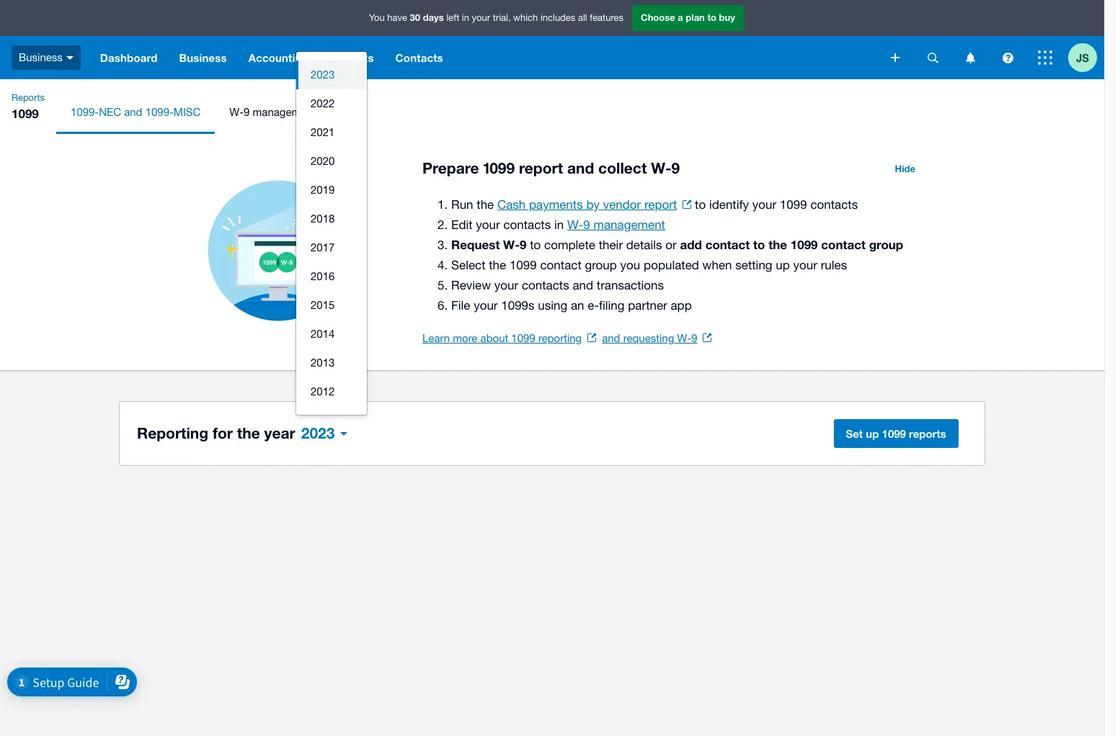 Task type: describe. For each thing, give the bounding box(es) containing it.
w- right the request
[[503, 237, 520, 252]]

and inside menu
[[124, 106, 142, 118]]

days
[[423, 12, 444, 23]]

w-9 management link for to identify your 1099 contacts
[[567, 218, 665, 232]]

to left identify
[[695, 198, 706, 212]]

details
[[626, 238, 662, 252]]

2 horizontal spatial svg image
[[966, 52, 975, 63]]

projects
[[330, 51, 374, 64]]

2023 button
[[295, 420, 354, 448]]

all
[[578, 12, 587, 23]]

1 1099- from the left
[[71, 106, 99, 118]]

choose a plan to buy
[[641, 12, 735, 23]]

to left complete
[[530, 238, 541, 252]]

filing
[[599, 298, 625, 313]]

the up the setting
[[769, 237, 787, 252]]

0 vertical spatial report
[[519, 159, 563, 177]]

dashboard
[[100, 51, 158, 64]]

2 1099- from the left
[[145, 106, 174, 118]]

2013
[[311, 357, 335, 369]]

an
[[571, 298, 584, 313]]

navigation containing dashboard
[[89, 36, 881, 79]]

your right identify
[[752, 198, 776, 212]]

identify
[[709, 198, 749, 212]]

2 vertical spatial contacts
[[522, 278, 569, 293]]

1 vertical spatial contacts
[[503, 218, 551, 232]]

accounting
[[249, 51, 308, 64]]

cash payments by vendor report link
[[497, 198, 692, 212]]

2020
[[311, 155, 335, 167]]

run the cash payments by vendor report
[[451, 198, 677, 212]]

requesting
[[623, 332, 674, 345]]

edit your contacts in w-9 management request w-9 to complete their details or add contact to the 1099 contact group select the 1099 contact group you populated when setting up your rules review your contacts and transactions file your 1099s using an e-filing partner app
[[451, 218, 903, 313]]

2014
[[311, 328, 335, 340]]

reports link
[[6, 91, 50, 105]]

2019 button
[[296, 176, 367, 205]]

2022
[[311, 97, 335, 110]]

left
[[447, 12, 459, 23]]

set up 1099 reports
[[846, 427, 946, 440]]

0 horizontal spatial svg image
[[66, 56, 73, 60]]

0 vertical spatial group
[[869, 237, 903, 252]]

have
[[387, 12, 407, 23]]

set
[[846, 427, 863, 440]]

you have 30 days left in your trial, which includes all features
[[369, 12, 624, 23]]

contacts button
[[385, 36, 454, 79]]

0 vertical spatial contacts
[[811, 198, 858, 212]]

you
[[369, 12, 385, 23]]

learn
[[422, 332, 450, 345]]

1099 up "cash"
[[483, 159, 515, 177]]

0 horizontal spatial group
[[585, 258, 617, 272]]

hide button
[[886, 157, 924, 180]]

2014 button
[[296, 320, 367, 349]]

prepare
[[422, 159, 479, 177]]

2017 button
[[296, 234, 367, 262]]

2 horizontal spatial contact
[[821, 237, 866, 252]]

edit
[[451, 218, 473, 232]]

1099-nec and 1099-misc link
[[56, 91, 215, 134]]

the right for
[[237, 425, 260, 443]]

populated
[[644, 258, 699, 272]]

business inside navigation
[[179, 51, 227, 64]]

using
[[538, 298, 567, 313]]

reports
[[12, 92, 45, 103]]

0 horizontal spatial business
[[19, 51, 63, 63]]

w- up complete
[[567, 218, 583, 232]]

w-9 management link for reports 1099
[[215, 91, 330, 134]]

9 down "cash"
[[520, 237, 527, 252]]

1099 inside button
[[882, 427, 906, 440]]

vendor
[[603, 198, 641, 212]]

1099s
[[501, 298, 535, 313]]

w-9 management
[[229, 106, 316, 118]]

2016 button
[[296, 262, 367, 291]]

1 horizontal spatial svg image
[[1002, 52, 1013, 63]]

your down review
[[474, 298, 498, 313]]

plan
[[686, 12, 705, 23]]

2017
[[311, 241, 335, 254]]

in inside you have 30 days left in your trial, which includes all features
[[462, 12, 469, 23]]

2023 button
[[296, 61, 367, 89]]

app
[[671, 298, 692, 313]]

your up 1099s
[[494, 278, 518, 293]]

w- inside menu
[[229, 106, 244, 118]]

reporting
[[538, 332, 582, 345]]

select a report year list box
[[296, 52, 367, 415]]

choose
[[641, 12, 675, 23]]

1099 right about
[[511, 332, 535, 345]]

more
[[453, 332, 478, 345]]

buy
[[719, 12, 735, 23]]

0 horizontal spatial svg image
[[891, 53, 900, 62]]

reporting
[[137, 425, 208, 443]]

1099 right identify
[[780, 198, 807, 212]]

and up the by
[[567, 159, 594, 177]]

cash
[[497, 198, 526, 212]]

2012 button
[[296, 378, 367, 407]]

set up 1099 reports button
[[834, 420, 959, 448]]

the right run
[[477, 198, 494, 212]]

1 horizontal spatial svg image
[[927, 52, 938, 63]]

trial,
[[493, 12, 511, 23]]

transactions
[[597, 278, 664, 293]]

a
[[678, 12, 683, 23]]

learn more about 1099 reporting
[[422, 332, 582, 345]]

2022 button
[[296, 89, 367, 118]]

by
[[586, 198, 600, 212]]

up inside button
[[866, 427, 879, 440]]

group containing 2023
[[296, 52, 367, 415]]

2019
[[311, 184, 335, 196]]

2015 button
[[296, 291, 367, 320]]

0 horizontal spatial contact
[[540, 258, 582, 272]]

management inside edit your contacts in w-9 management request w-9 to complete their details or add contact to the 1099 contact group select the 1099 contact group you populated when setting up your rules review your contacts and transactions file your 1099s using an e-filing partner app
[[594, 218, 665, 232]]



Task type: locate. For each thing, give the bounding box(es) containing it.
year
[[264, 425, 295, 443]]

you
[[620, 258, 640, 272]]

contacts down "cash"
[[503, 218, 551, 232]]

partner
[[628, 298, 667, 313]]

w- right misc
[[229, 106, 244, 118]]

0 horizontal spatial w-9 management link
[[215, 91, 330, 134]]

menu
[[56, 91, 1104, 134]]

and right nec
[[124, 106, 142, 118]]

1 horizontal spatial in
[[554, 218, 564, 232]]

9 right misc
[[244, 106, 250, 118]]

1 horizontal spatial w-9 management link
[[567, 218, 665, 232]]

misc
[[174, 106, 201, 118]]

1 horizontal spatial management
[[594, 218, 665, 232]]

2023 right year at the left of page
[[301, 425, 335, 443]]

1099
[[12, 106, 39, 121], [483, 159, 515, 177], [780, 198, 807, 212], [791, 237, 818, 252], [510, 258, 537, 272], [511, 332, 535, 345], [882, 427, 906, 440]]

select
[[451, 258, 486, 272]]

your left trial,
[[472, 12, 490, 23]]

file
[[451, 298, 470, 313]]

menu containing 1099-nec and 1099-misc
[[56, 91, 1104, 134]]

contact up rules
[[821, 237, 866, 252]]

2015
[[311, 299, 335, 311]]

setting
[[735, 258, 772, 272]]

svg image
[[1038, 50, 1052, 65], [1002, 52, 1013, 63], [66, 56, 73, 60]]

rules
[[821, 258, 847, 272]]

the
[[477, 198, 494, 212], [769, 237, 787, 252], [489, 258, 506, 272], [237, 425, 260, 443]]

9 down app
[[691, 332, 697, 345]]

9 right collect
[[671, 159, 680, 177]]

contact
[[705, 237, 750, 252], [821, 237, 866, 252], [540, 258, 582, 272]]

group
[[296, 52, 367, 415]]

2 business button from the left
[[168, 36, 238, 79]]

1 vertical spatial report
[[644, 198, 677, 212]]

1099-
[[71, 106, 99, 118], [145, 106, 174, 118]]

business up misc
[[179, 51, 227, 64]]

accounting button
[[238, 36, 319, 79]]

complete
[[544, 238, 595, 252]]

1 horizontal spatial report
[[644, 198, 677, 212]]

1 business button from the left
[[0, 36, 89, 79]]

about
[[481, 332, 508, 345]]

learn more about 1099 reporting link
[[422, 332, 596, 345]]

your left rules
[[793, 258, 817, 272]]

to up the setting
[[753, 237, 765, 252]]

svg image
[[927, 52, 938, 63], [966, 52, 975, 63], [891, 53, 900, 62]]

your
[[472, 12, 490, 23], [752, 198, 776, 212], [476, 218, 500, 232], [793, 258, 817, 272], [494, 278, 518, 293], [474, 298, 498, 313]]

in right left
[[462, 12, 469, 23]]

1 horizontal spatial business
[[179, 51, 227, 64]]

includes
[[541, 12, 575, 23]]

1099 left reports
[[882, 427, 906, 440]]

0 horizontal spatial 1099-
[[71, 106, 99, 118]]

9
[[244, 106, 250, 118], [671, 159, 680, 177], [583, 218, 590, 232], [520, 237, 527, 252], [691, 332, 697, 345]]

js
[[1076, 51, 1089, 64]]

contacts up using
[[522, 278, 569, 293]]

0 vertical spatial management
[[253, 106, 316, 118]]

1099 down reports link
[[12, 106, 39, 121]]

which
[[513, 12, 538, 23]]

0 vertical spatial 2023
[[311, 68, 335, 81]]

w-9 management link up their at the top
[[567, 218, 665, 232]]

business button up misc
[[168, 36, 238, 79]]

prepare 1099 report and collect w-9
[[422, 159, 680, 177]]

1099- right reports 1099
[[71, 106, 99, 118]]

9 inside menu
[[244, 106, 250, 118]]

1 horizontal spatial up
[[866, 427, 879, 440]]

w- down app
[[677, 332, 691, 345]]

when
[[703, 258, 732, 272]]

1099 down to identify your 1099 contacts on the right top of the page
[[791, 237, 818, 252]]

w-9 management link down the accounting
[[215, 91, 330, 134]]

0 horizontal spatial report
[[519, 159, 563, 177]]

and
[[124, 106, 142, 118], [567, 159, 594, 177], [573, 278, 593, 293], [602, 332, 620, 345]]

0 horizontal spatial up
[[776, 258, 790, 272]]

in
[[462, 12, 469, 23], [554, 218, 564, 232]]

2021 button
[[296, 118, 367, 147]]

for
[[213, 425, 233, 443]]

to identify your 1099 contacts
[[692, 198, 858, 212]]

report right vendor
[[644, 198, 677, 212]]

2 horizontal spatial svg image
[[1038, 50, 1052, 65]]

to
[[707, 12, 717, 23], [695, 198, 706, 212], [753, 237, 765, 252], [530, 238, 541, 252]]

their
[[599, 238, 623, 252]]

30
[[410, 12, 420, 23]]

1 vertical spatial management
[[594, 218, 665, 232]]

main content containing prepare 1099 report and collect w-9
[[0, 134, 1104, 497]]

2013 button
[[296, 349, 367, 378]]

1 horizontal spatial business button
[[168, 36, 238, 79]]

1 horizontal spatial group
[[869, 237, 903, 252]]

1 horizontal spatial 1099-
[[145, 106, 174, 118]]

your up the request
[[476, 218, 500, 232]]

1 vertical spatial group
[[585, 258, 617, 272]]

business button
[[0, 36, 89, 79], [168, 36, 238, 79]]

collect
[[598, 159, 647, 177]]

business
[[19, 51, 63, 63], [179, 51, 227, 64]]

up inside edit your contacts in w-9 management request w-9 to complete their details or add contact to the 1099 contact group select the 1099 contact group you populated when setting up your rules review your contacts and transactions file your 1099s using an e-filing partner app
[[776, 258, 790, 272]]

in inside edit your contacts in w-9 management request w-9 to complete their details or add contact to the 1099 contact group select the 1099 contact group you populated when setting up your rules review your contacts and transactions file your 1099s using an e-filing partner app
[[554, 218, 564, 232]]

0 horizontal spatial management
[[253, 106, 316, 118]]

contact up the when
[[705, 237, 750, 252]]

9 down the by
[[583, 218, 590, 232]]

and down filing
[[602, 332, 620, 345]]

0 vertical spatial in
[[462, 12, 469, 23]]

2023 up 2022
[[311, 68, 335, 81]]

contact down complete
[[540, 258, 582, 272]]

run
[[451, 198, 473, 212]]

2023 inside popup button
[[301, 425, 335, 443]]

reports
[[909, 427, 946, 440]]

e-
[[588, 298, 599, 313]]

2018
[[311, 213, 335, 225]]

navigation
[[89, 36, 881, 79]]

0 horizontal spatial in
[[462, 12, 469, 23]]

up right the setting
[[776, 258, 790, 272]]

dashboard link
[[89, 36, 168, 79]]

and up an at the top right of page
[[573, 278, 593, 293]]

review
[[451, 278, 491, 293]]

to left buy
[[707, 12, 717, 23]]

1099- right nec
[[145, 106, 174, 118]]

1099-nec and 1099-misc
[[71, 106, 201, 118]]

2016
[[311, 270, 335, 283]]

0 vertical spatial up
[[776, 258, 790, 272]]

js button
[[1068, 36, 1104, 79]]

w- right collect
[[651, 159, 672, 177]]

hide
[[895, 163, 916, 174]]

or
[[666, 238, 677, 252]]

1 vertical spatial up
[[866, 427, 879, 440]]

2023
[[311, 68, 335, 81], [301, 425, 335, 443]]

management down vendor
[[594, 218, 665, 232]]

reporting for the year
[[137, 425, 295, 443]]

1099 inside reports 1099
[[12, 106, 39, 121]]

nec
[[99, 106, 121, 118]]

contacts
[[395, 51, 443, 64]]

report up payments
[[519, 159, 563, 177]]

main content
[[0, 134, 1104, 497]]

the right select
[[489, 258, 506, 272]]

and requesting w-9 link
[[602, 332, 712, 345]]

0 vertical spatial w-9 management link
[[215, 91, 330, 134]]

business up reports
[[19, 51, 63, 63]]

projects button
[[319, 36, 385, 79]]

payments
[[529, 198, 583, 212]]

1099 up 1099s
[[510, 258, 537, 272]]

2023 inside button
[[311, 68, 335, 81]]

reports 1099
[[12, 92, 45, 121]]

1 vertical spatial 2023
[[301, 425, 335, 443]]

up right set
[[866, 427, 879, 440]]

contacts up rules
[[811, 198, 858, 212]]

banner containing js
[[0, 0, 1104, 79]]

your inside you have 30 days left in your trial, which includes all features
[[472, 12, 490, 23]]

2018 button
[[296, 205, 367, 234]]

request
[[451, 237, 500, 252]]

1 vertical spatial w-9 management link
[[567, 218, 665, 232]]

business button up reports
[[0, 36, 89, 79]]

report
[[519, 159, 563, 177], [644, 198, 677, 212]]

1 horizontal spatial contact
[[705, 237, 750, 252]]

in down payments
[[554, 218, 564, 232]]

management up 2021
[[253, 106, 316, 118]]

2020 button
[[296, 147, 367, 176]]

0 horizontal spatial business button
[[0, 36, 89, 79]]

and inside edit your contacts in w-9 management request w-9 to complete their details or add contact to the 1099 contact group select the 1099 contact group you populated when setting up your rules review your contacts and transactions file your 1099s using an e-filing partner app
[[573, 278, 593, 293]]

1 vertical spatial in
[[554, 218, 564, 232]]

banner
[[0, 0, 1104, 79]]



Task type: vqa. For each thing, say whether or not it's contained in the screenshot.
DAYS
yes



